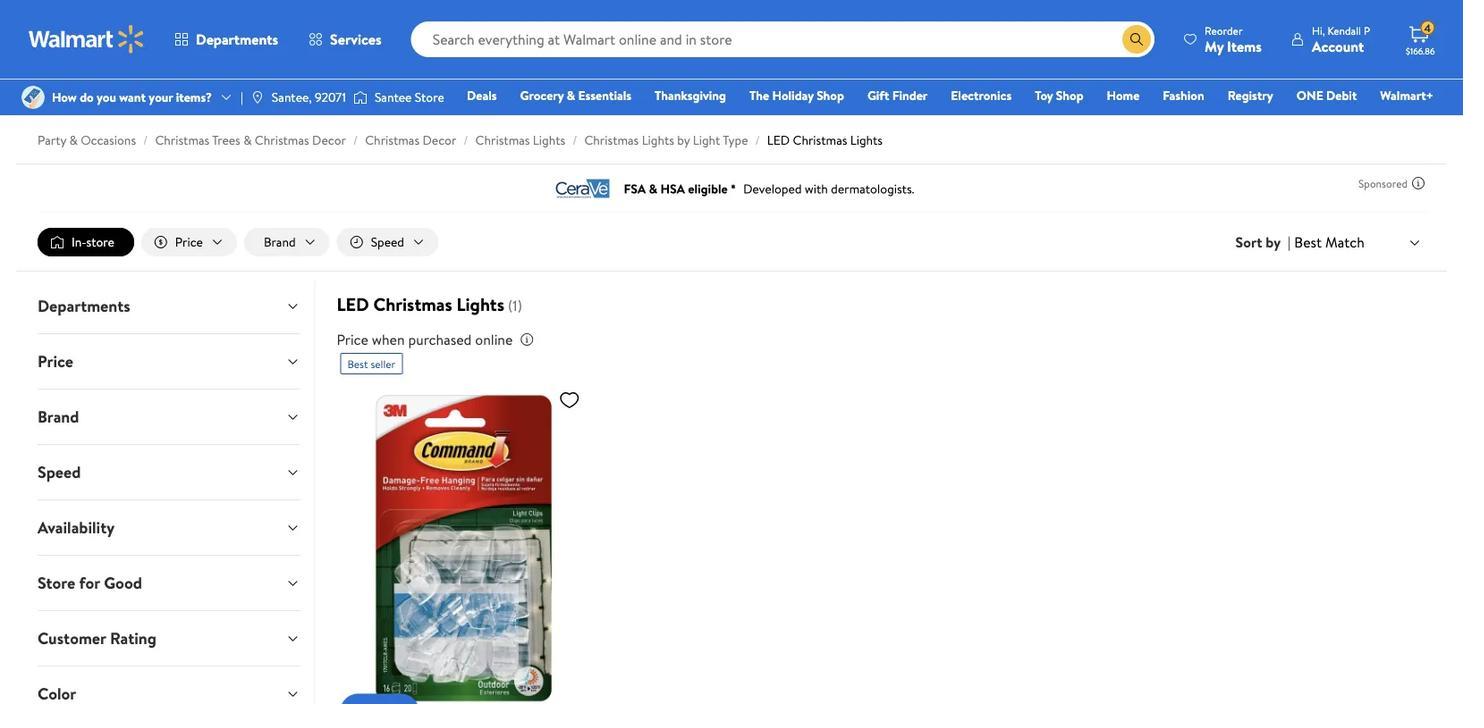 Task type: vqa. For each thing, say whether or not it's contained in the screenshot.
by
yes



Task type: locate. For each thing, give the bounding box(es) containing it.
/ right type
[[755, 131, 760, 149]]

/ right occasions
[[143, 131, 148, 149]]

toy shop link
[[1027, 86, 1092, 105]]

1 decor from the left
[[312, 131, 346, 149]]

customer rating
[[38, 628, 156, 650]]

1 horizontal spatial shop
[[1056, 87, 1084, 104]]

brand inside sort and filter section element
[[264, 233, 296, 251]]

1 vertical spatial speed
[[38, 462, 81, 484]]

led christmas lights (1)
[[337, 292, 522, 317]]

2 horizontal spatial price
[[337, 330, 368, 350]]

type
[[723, 131, 748, 149]]

by left light
[[677, 131, 690, 149]]

2 vertical spatial price
[[38, 351, 73, 373]]

speed button up led christmas lights (1)
[[337, 228, 438, 257]]

departments button
[[23, 279, 314, 334]]

christmas lights by light type link
[[584, 131, 748, 149]]

led up best seller
[[337, 292, 369, 317]]

thanksgiving
[[655, 87, 726, 104]]

shop right toy
[[1056, 87, 1084, 104]]

legal information image
[[520, 333, 534, 347]]

when
[[372, 330, 405, 350]]

& for grocery
[[567, 87, 575, 104]]

Search search field
[[411, 21, 1155, 57]]

grocery & essentials link
[[512, 86, 640, 105]]

2 horizontal spatial &
[[567, 87, 575, 104]]

/ left the christmas decor link
[[353, 131, 358, 149]]

1 vertical spatial brand button
[[23, 390, 314, 445]]

in-store button
[[38, 228, 134, 257]]

 image
[[21, 86, 45, 109], [353, 89, 368, 106], [250, 90, 265, 105]]

2 horizontal spatial  image
[[353, 89, 368, 106]]

party & occasions link
[[38, 131, 136, 149]]

by right sort
[[1266, 233, 1281, 252]]

 image for santee, 92071
[[250, 90, 265, 105]]

 image left santee,
[[250, 90, 265, 105]]

0 vertical spatial best
[[1295, 232, 1322, 252]]

christmas down 'essentials'
[[584, 131, 639, 149]]

0 vertical spatial speed button
[[337, 228, 438, 257]]

brand
[[264, 233, 296, 251], [38, 406, 79, 429]]

led
[[767, 131, 790, 149], [337, 292, 369, 317]]

by
[[677, 131, 690, 149], [1266, 233, 1281, 252]]

santee
[[375, 89, 412, 106]]

store inside dropdown button
[[38, 573, 75, 595]]

0 horizontal spatial brand
[[38, 406, 79, 429]]

price button up departments dropdown button
[[141, 228, 237, 257]]

speed up led christmas lights (1)
[[371, 233, 404, 251]]

lights
[[533, 131, 565, 149], [642, 131, 674, 149], [850, 131, 883, 149], [457, 292, 504, 317]]

1 vertical spatial departments
[[38, 295, 130, 318]]

1 horizontal spatial by
[[1266, 233, 1281, 252]]

2 shop from the left
[[1056, 87, 1084, 104]]

1 vertical spatial |
[[1288, 233, 1291, 252]]

led right type
[[767, 131, 790, 149]]

1 horizontal spatial  image
[[250, 90, 265, 105]]

departments
[[196, 30, 278, 49], [38, 295, 130, 318]]

0 horizontal spatial departments
[[38, 295, 130, 318]]

0 vertical spatial speed
[[371, 233, 404, 251]]

0 vertical spatial brand
[[264, 233, 296, 251]]

1 horizontal spatial |
[[1288, 233, 1291, 252]]

christmas down santee,
[[255, 131, 309, 149]]

party
[[38, 131, 66, 149]]

1 horizontal spatial led
[[767, 131, 790, 149]]

1 vertical spatial by
[[1266, 233, 1281, 252]]

0 vertical spatial departments
[[196, 30, 278, 49]]

1 horizontal spatial departments
[[196, 30, 278, 49]]

0 horizontal spatial store
[[38, 573, 75, 595]]

1 horizontal spatial speed
[[371, 233, 404, 251]]

0 horizontal spatial shop
[[817, 87, 844, 104]]

services button
[[293, 18, 397, 61]]

christmas down deals at the top of page
[[476, 131, 530, 149]]

departments up items?
[[196, 30, 278, 49]]

toy
[[1035, 87, 1053, 104]]

speed inside tab
[[38, 462, 81, 484]]

grocery
[[520, 87, 564, 104]]

& right 'trees'
[[243, 131, 252, 149]]

1 shop from the left
[[817, 87, 844, 104]]

|
[[241, 89, 243, 106], [1288, 233, 1291, 252]]

best
[[1295, 232, 1322, 252], [347, 357, 368, 372]]

walmart+ link
[[1372, 86, 1442, 105]]

store for good tab
[[23, 556, 314, 611]]

decor down 92071
[[312, 131, 346, 149]]

tab
[[23, 667, 314, 705]]

by inside sort and filter section element
[[1266, 233, 1281, 252]]

in-
[[72, 233, 86, 251]]

speed button up the availability tab
[[23, 446, 314, 500]]

departments down in-store button
[[38, 295, 130, 318]]

sort and filter section element
[[16, 214, 1447, 271]]

0 horizontal spatial by
[[677, 131, 690, 149]]

1 horizontal spatial decor
[[423, 131, 456, 149]]

shop
[[817, 87, 844, 104], [1056, 87, 1084, 104]]

speed tab
[[23, 446, 314, 500]]

/ down grocery & essentials link
[[573, 131, 577, 149]]

price button
[[141, 228, 237, 257], [23, 335, 314, 389]]

 image for santee store
[[353, 89, 368, 106]]

1 vertical spatial best
[[347, 357, 368, 372]]

$166.86
[[1406, 45, 1435, 57]]

add to favorites list, command outdoor light clips, clear, damage free hanging of christmas decorations, 16 clips image
[[559, 389, 580, 412]]

electronics link
[[943, 86, 1020, 105]]

departments tab
[[23, 279, 314, 334]]

walmart+
[[1381, 87, 1434, 104]]

decor down santee store in the left of the page
[[423, 131, 456, 149]]

& right party
[[69, 131, 78, 149]]

best for best seller
[[347, 357, 368, 372]]

| up christmas trees & christmas decor link
[[241, 89, 243, 106]]

4
[[1424, 20, 1431, 36]]

1 vertical spatial led
[[337, 292, 369, 317]]

in-store
[[72, 233, 114, 251]]

store left for at the left of page
[[38, 573, 75, 595]]

brand tab
[[23, 390, 314, 445]]

1 vertical spatial price button
[[23, 335, 314, 389]]

0 vertical spatial store
[[415, 89, 444, 106]]

purchased
[[408, 330, 472, 350]]

| left best match
[[1288, 233, 1291, 252]]

kendall
[[1328, 23, 1361, 38]]

0 vertical spatial led
[[767, 131, 790, 149]]

you
[[97, 89, 116, 106]]

best inside dropdown button
[[1295, 232, 1322, 252]]

0 horizontal spatial speed
[[38, 462, 81, 484]]

0 horizontal spatial  image
[[21, 86, 45, 109]]

brand button
[[244, 228, 330, 257], [23, 390, 314, 445]]

store right santee on the top left of the page
[[415, 89, 444, 106]]

speed button
[[337, 228, 438, 257], [23, 446, 314, 500]]

how do you want your items?
[[52, 89, 212, 106]]

shop right holiday
[[817, 87, 844, 104]]

0 horizontal spatial decor
[[312, 131, 346, 149]]

hi,
[[1312, 23, 1325, 38]]

good
[[104, 573, 142, 595]]

want
[[119, 89, 146, 106]]

1 vertical spatial price
[[337, 330, 368, 350]]

rating
[[110, 628, 156, 650]]

price inside sort and filter section element
[[175, 233, 203, 251]]

0 horizontal spatial &
[[69, 131, 78, 149]]

1 vertical spatial store
[[38, 573, 75, 595]]

1 horizontal spatial best
[[1295, 232, 1322, 252]]

1 horizontal spatial price
[[175, 233, 203, 251]]

5 / from the left
[[755, 131, 760, 149]]

 image left how
[[21, 86, 45, 109]]

christmas up price when purchased online
[[373, 292, 452, 317]]

christmas lights link
[[476, 131, 565, 149]]

christmas left 'trees'
[[155, 131, 210, 149]]

 image right 92071
[[353, 89, 368, 106]]

price inside tab
[[38, 351, 73, 373]]

0 vertical spatial brand button
[[244, 228, 330, 257]]

best left the seller at the left
[[347, 357, 368, 372]]

my
[[1205, 36, 1224, 56]]

0 horizontal spatial speed button
[[23, 446, 314, 500]]

0 horizontal spatial price
[[38, 351, 73, 373]]

0 vertical spatial |
[[241, 89, 243, 106]]

the holiday shop
[[750, 87, 844, 104]]

0 horizontal spatial |
[[241, 89, 243, 106]]

1 vertical spatial speed button
[[23, 446, 314, 500]]

brand for brand dropdown button to the bottom
[[38, 406, 79, 429]]

availability button
[[23, 501, 314, 556]]

thanksgiving link
[[647, 86, 734, 105]]

price button down departments tab
[[23, 335, 314, 389]]

departments inside dropdown button
[[38, 295, 130, 318]]

& inside grocery & essentials link
[[567, 87, 575, 104]]

& right grocery
[[567, 87, 575, 104]]

the
[[750, 87, 769, 104]]

one debit
[[1297, 87, 1357, 104]]

1 horizontal spatial &
[[243, 131, 252, 149]]

brand inside tab
[[38, 406, 79, 429]]

4 / from the left
[[573, 131, 577, 149]]

best left match
[[1295, 232, 1322, 252]]

departments button
[[159, 18, 293, 61]]

0 vertical spatial price
[[175, 233, 203, 251]]

/ down deals link
[[464, 131, 468, 149]]

reorder my items
[[1205, 23, 1262, 56]]

brand for brand dropdown button in the sort and filter section element
[[264, 233, 296, 251]]

essentials
[[578, 87, 632, 104]]

1 horizontal spatial brand
[[264, 233, 296, 251]]

one
[[1297, 87, 1324, 104]]

1 vertical spatial brand
[[38, 406, 79, 429]]

0 horizontal spatial best
[[347, 357, 368, 372]]

Walmart Site-Wide search field
[[411, 21, 1155, 57]]

2 / from the left
[[353, 131, 358, 149]]

christmas
[[155, 131, 210, 149], [255, 131, 309, 149], [365, 131, 420, 149], [476, 131, 530, 149], [584, 131, 639, 149], [793, 131, 847, 149], [373, 292, 452, 317]]

decor
[[312, 131, 346, 149], [423, 131, 456, 149]]

speed up availability
[[38, 462, 81, 484]]

santee,
[[272, 89, 312, 106]]



Task type: describe. For each thing, give the bounding box(es) containing it.
registry
[[1228, 87, 1274, 104]]

finder
[[892, 87, 928, 104]]

price when purchased online
[[337, 330, 513, 350]]

customer rating button
[[23, 612, 314, 666]]

gift finder link
[[860, 86, 936, 105]]

items
[[1227, 36, 1262, 56]]

light
[[693, 131, 720, 149]]

best match button
[[1291, 231, 1426, 254]]

christmas decor link
[[365, 131, 456, 149]]

price tab
[[23, 335, 314, 389]]

3 / from the left
[[464, 131, 468, 149]]

0 vertical spatial price button
[[141, 228, 237, 257]]

party & occasions / christmas trees & christmas decor / christmas decor / christmas lights / christmas lights by light type / led christmas lights
[[38, 131, 883, 149]]

your
[[149, 89, 173, 106]]

lights left the (1)
[[457, 292, 504, 317]]

& for party
[[69, 131, 78, 149]]

trees
[[212, 131, 240, 149]]

toy shop
[[1035, 87, 1084, 104]]

grocery & essentials
[[520, 87, 632, 104]]

fashion
[[1163, 87, 1205, 104]]

best match
[[1295, 232, 1365, 252]]

holiday
[[772, 87, 814, 104]]

command outdoor light clips, clear, damage free hanging of christmas decorations, 16 clips image
[[340, 382, 588, 705]]

lights down gift
[[850, 131, 883, 149]]

0 horizontal spatial led
[[337, 292, 369, 317]]

santee, 92071
[[272, 89, 346, 106]]

debit
[[1327, 87, 1357, 104]]

brand button inside sort and filter section element
[[244, 228, 330, 257]]

| inside sort and filter section element
[[1288, 233, 1291, 252]]

lights left light
[[642, 131, 674, 149]]

fashion link
[[1155, 86, 1213, 105]]

customer rating tab
[[23, 612, 314, 666]]

store for good button
[[23, 556, 314, 611]]

one debit link
[[1289, 86, 1365, 105]]

customer
[[38, 628, 106, 650]]

christmas down santee on the top left of the page
[[365, 131, 420, 149]]

1 horizontal spatial speed button
[[337, 228, 438, 257]]

1 horizontal spatial store
[[415, 89, 444, 106]]

reorder
[[1205, 23, 1243, 38]]

departments inside popup button
[[196, 30, 278, 49]]

santee store
[[375, 89, 444, 106]]

search icon image
[[1130, 32, 1144, 47]]

registry link
[[1220, 86, 1282, 105]]

walmart image
[[29, 25, 145, 54]]

sort by |
[[1236, 233, 1291, 252]]

services
[[330, 30, 382, 49]]

store
[[86, 233, 114, 251]]

gift finder
[[868, 87, 928, 104]]

92071
[[315, 89, 346, 106]]

gift
[[868, 87, 889, 104]]

deals
[[467, 87, 497, 104]]

best seller
[[347, 357, 396, 372]]

match
[[1326, 232, 1365, 252]]

(1)
[[508, 296, 522, 316]]

the holiday shop link
[[742, 86, 852, 105]]

do
[[80, 89, 94, 106]]

p
[[1364, 23, 1370, 38]]

1 / from the left
[[143, 131, 148, 149]]

sponsored
[[1359, 176, 1408, 191]]

lights down grocery
[[533, 131, 565, 149]]

electronics
[[951, 87, 1012, 104]]

account
[[1312, 36, 1364, 56]]

led christmas lights link
[[767, 131, 883, 149]]

ad disclaimer and feedback for skylinedisplayad image
[[1412, 176, 1426, 191]]

home link
[[1099, 86, 1148, 105]]

deals link
[[459, 86, 505, 105]]

best for best match
[[1295, 232, 1322, 252]]

occasions
[[81, 131, 136, 149]]

speed inside sort and filter section element
[[371, 233, 404, 251]]

christmas trees & christmas decor link
[[155, 131, 346, 149]]

0 vertical spatial by
[[677, 131, 690, 149]]

home
[[1107, 87, 1140, 104]]

2 decor from the left
[[423, 131, 456, 149]]

how
[[52, 89, 77, 106]]

items?
[[176, 89, 212, 106]]

availability tab
[[23, 501, 314, 556]]

sort
[[1236, 233, 1263, 252]]

christmas down the holiday shop link
[[793, 131, 847, 149]]

store for good
[[38, 573, 142, 595]]

availability
[[38, 517, 115, 539]]

online
[[475, 330, 513, 350]]

seller
[[371, 357, 396, 372]]

 image for how do you want your items?
[[21, 86, 45, 109]]

for
[[79, 573, 100, 595]]

hi, kendall p account
[[1312, 23, 1370, 56]]



